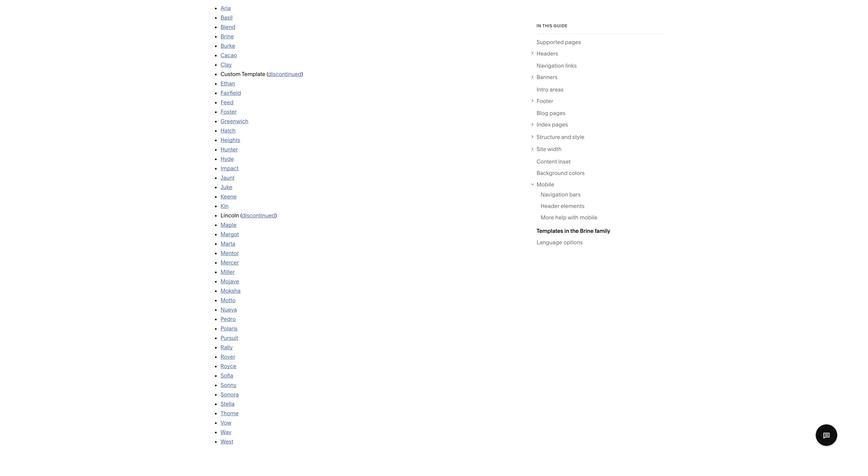 Task type: describe. For each thing, give the bounding box(es) containing it.
hyde
[[221, 156, 234, 162]]

thorne link
[[221, 411, 239, 417]]

and
[[562, 134, 572, 141]]

header elements link
[[541, 202, 585, 213]]

in
[[537, 23, 542, 28]]

templates in the brine family
[[537, 228, 611, 235]]

navigation links link
[[537, 61, 577, 73]]

index
[[537, 122, 551, 128]]

keene
[[221, 193, 237, 200]]

structure and style button
[[530, 133, 665, 142]]

basil link
[[221, 14, 233, 21]]

lincoln
[[221, 212, 239, 219]]

polaris
[[221, 326, 238, 332]]

0 vertical spatial discontinued
[[268, 71, 302, 77]]

language options link
[[537, 238, 583, 250]]

miller
[[221, 269, 235, 276]]

cacao
[[221, 52, 237, 59]]

foster link
[[221, 108, 237, 115]]

areas
[[550, 86, 564, 93]]

west
[[221, 439, 233, 446]]

background
[[537, 170, 568, 177]]

banners button
[[530, 73, 665, 82]]

blog pages link
[[537, 109, 566, 120]]

cacao link
[[221, 52, 237, 59]]

thorne
[[221, 411, 239, 417]]

maple
[[221, 222, 237, 229]]

mobile
[[580, 215, 598, 221]]

motto link
[[221, 297, 236, 304]]

site width
[[537, 146, 562, 153]]

west link
[[221, 439, 233, 446]]

blog pages
[[537, 110, 566, 117]]

pedro
[[221, 316, 236, 323]]

blog
[[537, 110, 549, 117]]

greenwich
[[221, 118, 249, 125]]

in
[[565, 228, 570, 235]]

in this guide
[[537, 23, 568, 28]]

with
[[568, 215, 579, 221]]

pages for blog pages
[[550, 110, 566, 117]]

help
[[556, 215, 567, 221]]

0 vertical spatial )
[[302, 71, 303, 77]]

headers button
[[530, 49, 665, 58]]

supported pages
[[537, 39, 581, 46]]

inset
[[559, 158, 571, 165]]

hatch
[[221, 127, 236, 134]]

ethan
[[221, 80, 235, 87]]

site
[[537, 146, 547, 153]]

banners
[[537, 74, 558, 81]]

this
[[543, 23, 553, 28]]

brine link
[[221, 33, 234, 40]]

structure and style
[[537, 134, 585, 141]]

1 vertical spatial (
[[241, 212, 242, 219]]

sonny link
[[221, 382, 237, 389]]

pedro link
[[221, 316, 236, 323]]

navigation bars
[[541, 192, 581, 198]]

sonora link
[[221, 392, 239, 398]]

0 horizontal spatial )
[[275, 212, 277, 219]]

brine for family
[[580, 228, 594, 235]]

heights
[[221, 137, 240, 144]]

mercer link
[[221, 260, 239, 266]]

kin link
[[221, 203, 229, 210]]

structure
[[537, 134, 561, 141]]

juke link
[[221, 184, 233, 191]]

jaunt link
[[221, 175, 235, 181]]

mojave link
[[221, 278, 239, 285]]

fairfield
[[221, 90, 241, 96]]

greenwich link
[[221, 118, 249, 125]]

marta
[[221, 241, 236, 247]]

navigation bars link
[[541, 190, 581, 202]]

moksha link
[[221, 288, 241, 295]]

headers link
[[537, 49, 665, 58]]

hatch link
[[221, 127, 236, 134]]

family
[[595, 228, 611, 235]]

sonora
[[221, 392, 239, 398]]



Task type: locate. For each thing, give the bounding box(es) containing it.
elements
[[561, 203, 585, 210]]

0 horizontal spatial brine
[[221, 33, 234, 40]]

navigation up header
[[541, 192, 569, 198]]

language
[[537, 240, 563, 246]]

1 vertical spatial brine
[[580, 228, 594, 235]]

blend link
[[221, 23, 236, 30]]

feed
[[221, 99, 234, 106]]

mentor link
[[221, 250, 239, 257]]

maple link
[[221, 222, 237, 229]]

margot
[[221, 231, 239, 238]]

1 horizontal spatial brine
[[580, 228, 594, 235]]

discontinued right template on the top left of page
[[268, 71, 302, 77]]

brine for burke
[[221, 33, 234, 40]]

discontinued link for custom template (
[[268, 71, 302, 77]]

nueva
[[221, 307, 237, 313]]

0 vertical spatial discontinued link
[[268, 71, 302, 77]]

aria basil blend brine burke cacao clay custom template ( discontinued ) ethan fairfield feed foster greenwich hatch heights hunter hyde impact jaunt juke keene kin lincoln ( discontinued ) maple margot marta mentor mercer miller mojave moksha motto nueva pedro polaris pursuit rally rover royce sofia sonny sonora stella thorne vow wav west
[[221, 5, 303, 446]]

headers
[[537, 50, 559, 57]]

aria link
[[221, 5, 231, 11]]

intro areas link
[[537, 85, 564, 96]]

pages inside dropdown button
[[552, 122, 568, 128]]

mentor
[[221, 250, 239, 257]]

( right template on the top left of page
[[267, 71, 268, 77]]

heights link
[[221, 137, 240, 144]]

1 vertical spatial )
[[275, 212, 277, 219]]

the
[[571, 228, 579, 235]]

discontinued
[[268, 71, 302, 77], [242, 212, 275, 219]]

rally
[[221, 345, 233, 351]]

stella
[[221, 401, 235, 408]]

mercer
[[221, 260, 239, 266]]

footer button
[[530, 96, 665, 106]]

impact
[[221, 165, 239, 172]]

motto
[[221, 297, 236, 304]]

1 vertical spatial navigation
[[541, 192, 569, 198]]

custom
[[221, 71, 241, 77]]

juke
[[221, 184, 233, 191]]

hyde link
[[221, 156, 234, 162]]

marta link
[[221, 241, 236, 247]]

header elements
[[541, 203, 585, 210]]

header
[[541, 203, 560, 210]]

2 vertical spatial pages
[[552, 122, 568, 128]]

navigation links
[[537, 63, 577, 69]]

sofia link
[[221, 373, 233, 380]]

pages for supported pages
[[566, 39, 581, 46]]

keene link
[[221, 193, 237, 200]]

index pages link
[[537, 120, 665, 130]]

navigation up banners
[[537, 63, 564, 69]]

footer
[[537, 98, 554, 105]]

pages up index pages
[[550, 110, 566, 117]]

jaunt
[[221, 175, 235, 181]]

navigation for navigation bars
[[541, 192, 569, 198]]

index pages button
[[530, 120, 665, 130]]

1 horizontal spatial (
[[267, 71, 268, 77]]

background colors
[[537, 170, 585, 177]]

1 vertical spatial discontinued link
[[242, 212, 275, 219]]

vow
[[221, 420, 232, 427]]

intro
[[537, 86, 549, 93]]

structure and style link
[[537, 133, 665, 142]]

pages up structure and style in the top of the page
[[552, 122, 568, 128]]

1 horizontal spatial )
[[302, 71, 303, 77]]

navigation for navigation links
[[537, 63, 564, 69]]

clay
[[221, 61, 232, 68]]

moksha
[[221, 288, 241, 295]]

pages down the guide
[[566, 39, 581, 46]]

1 vertical spatial pages
[[550, 110, 566, 117]]

footer link
[[537, 96, 665, 106]]

mobile
[[537, 181, 555, 188]]

brine inside aria basil blend brine burke cacao clay custom template ( discontinued ) ethan fairfield feed foster greenwich hatch heights hunter hyde impact jaunt juke keene kin lincoln ( discontinued ) maple margot marta mentor mercer miller mojave moksha motto nueva pedro polaris pursuit rally rover royce sofia sonny sonora stella thorne vow wav west
[[221, 33, 234, 40]]

mojave
[[221, 278, 239, 285]]

discontinued link right template on the top left of page
[[268, 71, 302, 77]]

navigation inside "link"
[[537, 63, 564, 69]]

more help with mobile link
[[541, 213, 598, 225]]

0 vertical spatial navigation
[[537, 63, 564, 69]]

navigation
[[537, 63, 564, 69], [541, 192, 569, 198]]

hunter link
[[221, 146, 238, 153]]

polaris link
[[221, 326, 238, 332]]

0 vertical spatial brine
[[221, 33, 234, 40]]

basil
[[221, 14, 233, 21]]

discontinued link for lincoln (
[[242, 212, 275, 219]]

pages for index pages
[[552, 122, 568, 128]]

impact link
[[221, 165, 239, 172]]

templates
[[537, 228, 564, 235]]

template
[[242, 71, 266, 77]]

nueva link
[[221, 307, 237, 313]]

aria
[[221, 5, 231, 11]]

brine right the
[[580, 228, 594, 235]]

rally link
[[221, 345, 233, 351]]

wav
[[221, 429, 232, 436]]

0 vertical spatial pages
[[566, 39, 581, 46]]

options
[[564, 240, 583, 246]]

discontinued right the lincoln
[[242, 212, 275, 219]]

foster
[[221, 108, 237, 115]]

sonny
[[221, 382, 237, 389]]

brine up burke "link"
[[221, 33, 234, 40]]

mobile button
[[530, 180, 665, 189]]

supported
[[537, 39, 564, 46]]

clay link
[[221, 61, 232, 68]]

0 vertical spatial (
[[267, 71, 268, 77]]

pursuit
[[221, 335, 238, 342]]

bars
[[570, 192, 581, 198]]

mobile link
[[537, 180, 665, 189]]

guide
[[554, 23, 568, 28]]

templates in the brine family link
[[537, 227, 611, 238]]

0 horizontal spatial (
[[241, 212, 242, 219]]

rover
[[221, 354, 235, 361]]

banners link
[[537, 73, 665, 82]]

( right the lincoln
[[241, 212, 242, 219]]

site width button
[[530, 145, 665, 154]]

burke
[[221, 42, 235, 49]]

discontinued link right the lincoln
[[242, 212, 275, 219]]

royce
[[221, 363, 237, 370]]

margot link
[[221, 231, 239, 238]]

1 vertical spatial discontinued
[[242, 212, 275, 219]]



Task type: vqa. For each thing, say whether or not it's contained in the screenshot.
Mobile link
yes



